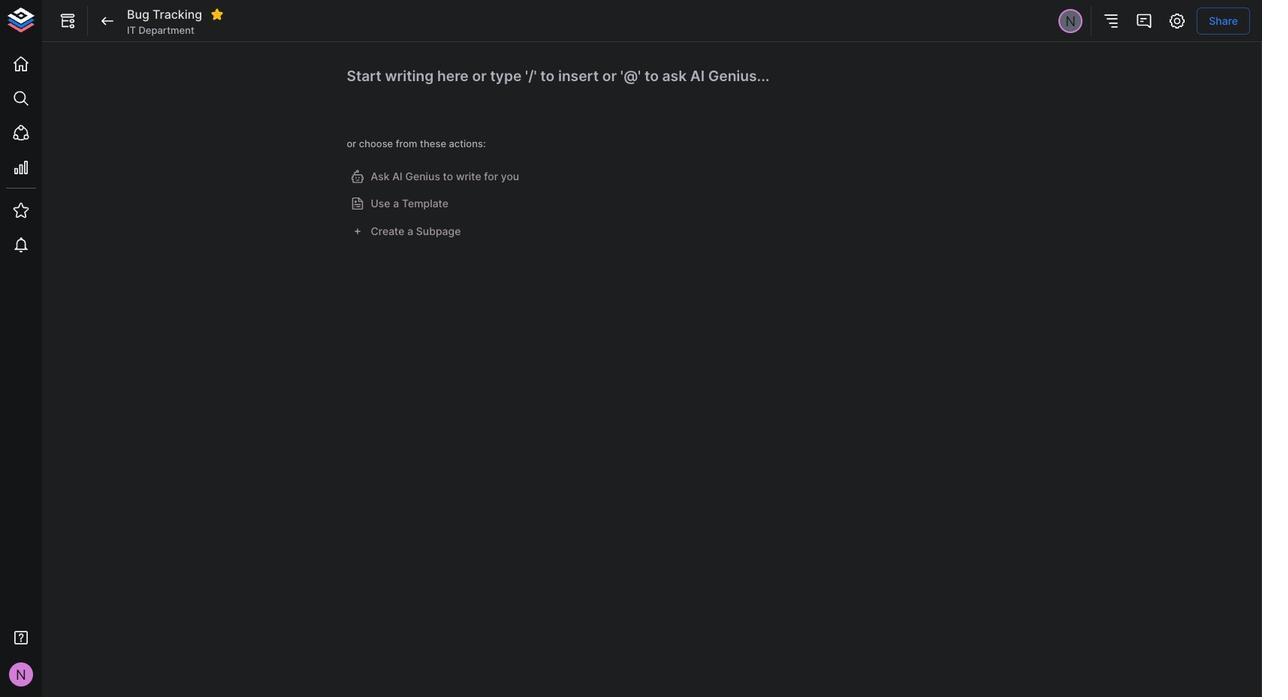 Task type: locate. For each thing, give the bounding box(es) containing it.
go back image
[[98, 12, 116, 30]]

show wiki image
[[59, 12, 77, 30]]

settings image
[[1169, 12, 1187, 30]]

table of contents image
[[1103, 12, 1121, 30]]



Task type: describe. For each thing, give the bounding box(es) containing it.
remove favorite image
[[211, 7, 224, 21]]

comments image
[[1136, 12, 1154, 30]]



Task type: vqa. For each thing, say whether or not it's contained in the screenshot.
THE GO BACK "icon"
yes



